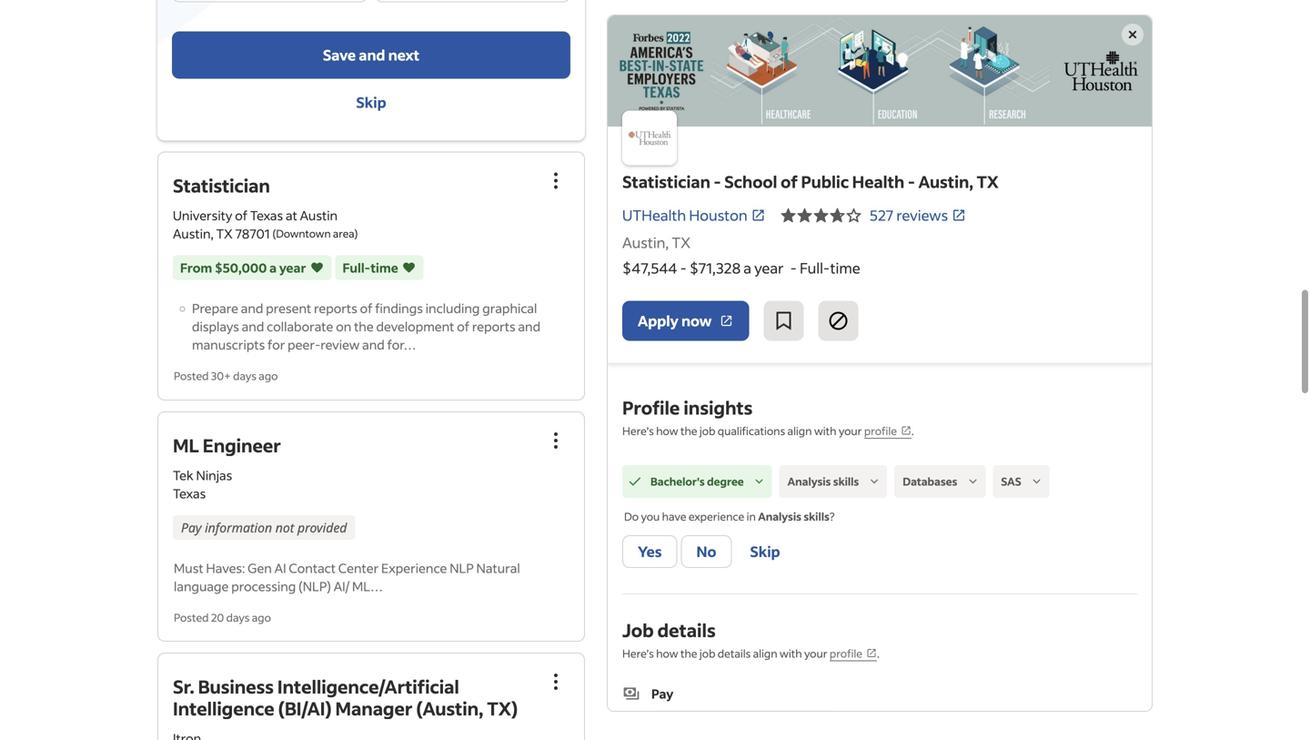 Task type: locate. For each thing, give the bounding box(es) containing it.
527 reviews link
[[870, 206, 967, 224]]

analysis skills button
[[780, 465, 888, 498]]

days right 20
[[226, 610, 250, 624]]

2 missing qualification image from the left
[[1029, 473, 1046, 490]]

a right $71,328
[[744, 259, 752, 277]]

0 vertical spatial days
[[233, 369, 257, 383]]

1 horizontal spatial skills
[[834, 474, 860, 488]]

pay
[[181, 519, 202, 536], [652, 686, 674, 702]]

ml
[[173, 433, 199, 457]]

0 horizontal spatial details
[[658, 618, 716, 642]]

1 vertical spatial skills
[[804, 509, 830, 523]]

next
[[388, 46, 420, 64]]

2 how from the top
[[657, 646, 679, 661]]

1 horizontal spatial profile
[[865, 424, 898, 438]]

pay for pay
[[652, 686, 674, 702]]

analysis right in in the right bottom of the page
[[759, 509, 802, 523]]

1 vertical spatial posted
[[174, 610, 209, 624]]

1 vertical spatial with
[[780, 646, 803, 661]]

skip down save and next button
[[356, 93, 386, 112]]

statistician
[[623, 171, 711, 192], [173, 174, 270, 197]]

0 vertical spatial analysis
[[788, 474, 831, 488]]

statistician up university
[[173, 174, 270, 197]]

skip inside button
[[750, 542, 781, 561]]

1 horizontal spatial full-
[[800, 259, 831, 277]]

(nlp)
[[299, 578, 331, 594]]

your
[[839, 424, 862, 438], [805, 646, 828, 661]]

full- down the )
[[343, 260, 371, 276]]

0 vertical spatial the
[[354, 318, 374, 335]]

save and next button
[[172, 32, 571, 79]]

1 horizontal spatial tx
[[672, 233, 691, 252]]

downtown
[[276, 227, 331, 240]]

university
[[173, 207, 233, 224]]

2 horizontal spatial tx
[[977, 171, 999, 192]]

language
[[174, 578, 229, 594]]

0 horizontal spatial pay
[[181, 519, 202, 536]]

1 horizontal spatial your
[[839, 424, 862, 438]]

(bi/ai)
[[278, 696, 332, 720]]

1 horizontal spatial statistician
[[623, 171, 711, 192]]

prepare and present reports of findings including graphical displays and collaborate on the development of reports and manuscripts for peer-review and for…
[[192, 300, 541, 353]]

skills up ?
[[834, 474, 860, 488]]

align for profile insights
[[788, 424, 812, 438]]

0 horizontal spatial austin,
[[173, 225, 214, 242]]

engineer
[[203, 433, 281, 457]]

profile
[[623, 396, 680, 419]]

skip for skip button
[[750, 542, 781, 561]]

and inside save and next button
[[359, 46, 386, 64]]

analysis up ?
[[788, 474, 831, 488]]

ago down for
[[259, 369, 278, 383]]

0 vertical spatial how
[[657, 424, 679, 438]]

profile for profile insights
[[865, 424, 898, 438]]

texas inside the tek ninjas texas
[[173, 485, 206, 501]]

save and next
[[323, 46, 420, 64]]

ago down processing
[[252, 610, 271, 624]]

of down including
[[457, 318, 470, 335]]

ai
[[275, 560, 286, 576]]

0 horizontal spatial your
[[805, 646, 828, 661]]

missing qualification image inside analysis skills button
[[867, 473, 883, 490]]

details
[[658, 618, 716, 642], [718, 646, 751, 661]]

1 vertical spatial align
[[753, 646, 778, 661]]

- left $71,328
[[681, 259, 687, 277]]

2 posted from the top
[[174, 610, 209, 624]]

matches your preference image
[[402, 259, 417, 277]]

missing qualification image inside sas button
[[1029, 473, 1046, 490]]

0 vertical spatial pay
[[181, 519, 202, 536]]

missing qualification image
[[867, 473, 883, 490], [1029, 473, 1046, 490]]

full- down '3.8 out of 5 stars' image
[[800, 259, 831, 277]]

2 here's from the top
[[623, 646, 654, 661]]

$47,544 - $71,328 a year - full-time
[[623, 259, 861, 277]]

no button
[[681, 535, 732, 568]]

1 horizontal spatial pay
[[652, 686, 674, 702]]

sas
[[1002, 474, 1022, 488]]

time up not interested image at right top
[[831, 259, 861, 277]]

0 horizontal spatial skip
[[356, 93, 386, 112]]

reports up on
[[314, 300, 358, 316]]

0 vertical spatial align
[[788, 424, 812, 438]]

a
[[744, 259, 752, 277], [270, 260, 277, 276]]

1 vertical spatial reports
[[472, 318, 516, 335]]

0 vertical spatial posted
[[174, 369, 209, 383]]

in
[[747, 509, 756, 523]]

1 vertical spatial ago
[[252, 610, 271, 624]]

and left for…
[[362, 336, 385, 353]]

skills down analysis skills
[[804, 509, 830, 523]]

analysis inside button
[[788, 474, 831, 488]]

statistician button
[[173, 174, 270, 197]]

0 vertical spatial texas
[[250, 207, 283, 224]]

days right 30+
[[233, 369, 257, 383]]

missing qualification image
[[965, 473, 982, 490]]

how down profile
[[657, 424, 679, 438]]

year right $71,328
[[755, 259, 784, 277]]

posted left 30+
[[174, 369, 209, 383]]

1 vertical spatial profile link
[[830, 646, 878, 661]]

must haves: gen ai contact center experience nlp natural language processing (nlp) ai/ ml…
[[174, 560, 520, 594]]

1 horizontal spatial with
[[815, 424, 837, 438]]

austin,
[[919, 171, 974, 192], [173, 225, 214, 242], [623, 233, 669, 252]]

missing qualification image right sas
[[1029, 473, 1046, 490]]

1 horizontal spatial skip
[[750, 542, 781, 561]]

tek
[[173, 467, 194, 483]]

displays
[[192, 318, 239, 335]]

how down the job details
[[657, 646, 679, 661]]

the
[[354, 318, 374, 335], [681, 424, 698, 438], [681, 646, 698, 661]]

0 horizontal spatial .
[[878, 646, 880, 661]]

apply now
[[638, 311, 712, 330]]

1 how from the top
[[657, 424, 679, 438]]

0 horizontal spatial tx
[[216, 225, 233, 242]]

tek ninjas texas
[[173, 467, 232, 501]]

statistician up uthealth
[[623, 171, 711, 192]]

(austin,
[[416, 696, 484, 720]]

0 horizontal spatial statistician
[[173, 174, 270, 197]]

1 missing qualification image from the left
[[867, 473, 883, 490]]

1 horizontal spatial time
[[831, 259, 861, 277]]

with for profile insights
[[815, 424, 837, 438]]

natural
[[477, 560, 520, 576]]

days for ml engineer
[[226, 610, 250, 624]]

manager
[[336, 696, 413, 720]]

year
[[755, 259, 784, 277], [279, 260, 306, 276]]

graphical
[[483, 300, 537, 316]]

0 vertical spatial job
[[700, 424, 716, 438]]

2 job from the top
[[700, 646, 716, 661]]

job down insights
[[700, 424, 716, 438]]

the down the profile insights
[[681, 424, 698, 438]]

1 horizontal spatial missing qualification image
[[1029, 473, 1046, 490]]

peer-
[[288, 336, 321, 353]]

have
[[662, 509, 687, 523]]

1 horizontal spatial texas
[[250, 207, 283, 224]]

0 vertical spatial details
[[658, 618, 716, 642]]

posted left 20
[[174, 610, 209, 624]]

pay up the must
[[181, 519, 202, 536]]

2 vertical spatial the
[[681, 646, 698, 661]]

texas inside university of texas at austin austin, tx 78701 ( downtown area )
[[250, 207, 283, 224]]

a right $50,000
[[270, 260, 277, 276]]

1 job from the top
[[700, 424, 716, 438]]

here's for profile
[[623, 424, 654, 438]]

0 horizontal spatial skills
[[804, 509, 830, 523]]

including
[[426, 300, 480, 316]]

of up 78701
[[235, 207, 248, 224]]

austin, inside university of texas at austin austin, tx 78701 ( downtown area )
[[173, 225, 214, 242]]

1 vertical spatial how
[[657, 646, 679, 661]]

1 horizontal spatial align
[[788, 424, 812, 438]]

profile for job details
[[830, 646, 863, 661]]

1 vertical spatial pay
[[652, 686, 674, 702]]

0 vertical spatial reports
[[314, 300, 358, 316]]

of
[[781, 171, 798, 192], [235, 207, 248, 224], [360, 300, 373, 316], [457, 318, 470, 335]]

here's down job on the bottom
[[623, 646, 654, 661]]

databases
[[903, 474, 958, 488]]

1 vertical spatial the
[[681, 424, 698, 438]]

1 horizontal spatial details
[[718, 646, 751, 661]]

tx
[[977, 171, 999, 192], [216, 225, 233, 242], [672, 233, 691, 252]]

. for details
[[878, 646, 880, 661]]

0 vertical spatial your
[[839, 424, 862, 438]]

skills inside button
[[834, 474, 860, 488]]

ml engineer
[[173, 433, 281, 457]]

analysis
[[788, 474, 831, 488], [759, 509, 802, 523]]

time left matches your preference icon
[[371, 260, 398, 276]]

and down graphical
[[518, 318, 541, 335]]

(
[[273, 227, 276, 240]]

uthealth houston logo image
[[608, 15, 1152, 127], [623, 110, 677, 165]]

0 vertical spatial skills
[[834, 474, 860, 488]]

and up manuscripts
[[242, 318, 264, 335]]

profile link
[[865, 424, 912, 439], [830, 646, 878, 661]]

texas down tek
[[173, 485, 206, 501]]

1 here's from the top
[[623, 424, 654, 438]]

ago
[[259, 369, 278, 383], [252, 610, 271, 624]]

provided
[[298, 519, 347, 536]]

here's how the job details align with your
[[623, 646, 830, 661]]

save this job image
[[773, 310, 795, 332]]

statistician - school of public health - austin, tx
[[623, 171, 999, 192]]

degree
[[707, 474, 744, 488]]

1 vertical spatial job
[[700, 646, 716, 661]]

0 vertical spatial .
[[912, 424, 915, 438]]

the inside prepare and present reports of findings including graphical displays and collaborate on the development of reports and manuscripts for peer-review and for…
[[354, 318, 374, 335]]

1 posted from the top
[[174, 369, 209, 383]]

here's for job
[[623, 646, 654, 661]]

the down the job details
[[681, 646, 698, 661]]

1 vertical spatial profile
[[830, 646, 863, 661]]

0 vertical spatial ago
[[259, 369, 278, 383]]

ago for ml engineer
[[252, 610, 271, 624]]

0 horizontal spatial missing qualification image
[[867, 473, 883, 490]]

1 vertical spatial analysis
[[759, 509, 802, 523]]

skip down in in the right bottom of the page
[[750, 542, 781, 561]]

skills
[[834, 474, 860, 488], [804, 509, 830, 523]]

from
[[180, 260, 212, 276]]

1 horizontal spatial .
[[912, 424, 915, 438]]

0 vertical spatial with
[[815, 424, 837, 438]]

how for profile
[[657, 424, 679, 438]]

1 vertical spatial days
[[226, 610, 250, 624]]

0 horizontal spatial profile
[[830, 646, 863, 661]]

reports
[[314, 300, 358, 316], [472, 318, 516, 335]]

0 vertical spatial profile
[[865, 424, 898, 438]]

$71,328
[[690, 259, 741, 277]]

- up the houston
[[714, 171, 721, 192]]

and
[[359, 46, 386, 64], [241, 300, 263, 316], [242, 318, 264, 335], [518, 318, 541, 335], [362, 336, 385, 353]]

austin, up $47,544
[[623, 233, 669, 252]]

align for job details
[[753, 646, 778, 661]]

close job details image
[[1122, 24, 1144, 46]]

1 vertical spatial texas
[[173, 485, 206, 501]]

job down the job details
[[700, 646, 716, 661]]

texas for statistician
[[250, 207, 283, 224]]

full-time
[[343, 260, 398, 276]]

0 horizontal spatial a
[[270, 260, 277, 276]]

save
[[323, 46, 356, 64]]

here's
[[623, 424, 654, 438], [623, 646, 654, 661]]

1 vertical spatial details
[[718, 646, 751, 661]]

matching qualification image
[[627, 473, 644, 490]]

posted
[[174, 369, 209, 383], [174, 610, 209, 624]]

0 horizontal spatial full-
[[343, 260, 371, 276]]

skip button
[[736, 535, 795, 568]]

job details
[[623, 618, 716, 642]]

0 horizontal spatial align
[[753, 646, 778, 661]]

pay down the job details
[[652, 686, 674, 702]]

austin, up reviews on the top right of the page
[[919, 171, 974, 192]]

missing qualification image right analysis skills
[[867, 473, 883, 490]]

sr. business intelligence/artificial intelligence (bi/ai) manager (austin, tx) button
[[173, 674, 518, 720]]

of inside university of texas at austin austin, tx 78701 ( downtown area )
[[235, 207, 248, 224]]

austin, down university
[[173, 225, 214, 242]]

0 vertical spatial profile link
[[865, 424, 912, 439]]

skip link
[[172, 79, 571, 126]]

2 horizontal spatial austin,
[[919, 171, 974, 192]]

the right on
[[354, 318, 374, 335]]

and left the next
[[359, 46, 386, 64]]

527 reviews
[[870, 206, 949, 224]]

reports down graphical
[[472, 318, 516, 335]]

1 vertical spatial here's
[[623, 646, 654, 661]]

0 vertical spatial here's
[[623, 424, 654, 438]]

1 vertical spatial skip
[[750, 542, 781, 561]]

year left matches your preference image
[[279, 260, 306, 276]]

0 horizontal spatial texas
[[173, 485, 206, 501]]

. for insights
[[912, 424, 915, 438]]

job
[[700, 424, 716, 438], [700, 646, 716, 661]]

job for insights
[[700, 424, 716, 438]]

texas up (
[[250, 207, 283, 224]]

area
[[333, 227, 355, 240]]

how
[[657, 424, 679, 438], [657, 646, 679, 661]]

1 vertical spatial your
[[805, 646, 828, 661]]

1 vertical spatial .
[[878, 646, 880, 661]]

job actions for sr. business intelligence/artificial intelligence (bi/ai) manager (austin, tx) is collapsed image
[[545, 671, 567, 693]]

tx inside university of texas at austin austin, tx 78701 ( downtown area )
[[216, 225, 233, 242]]

university of texas at austin austin, tx 78701 ( downtown area )
[[173, 207, 358, 242]]

here's down profile
[[623, 424, 654, 438]]

0 horizontal spatial with
[[780, 646, 803, 661]]

manuscripts
[[192, 336, 265, 353]]

0 vertical spatial skip
[[356, 93, 386, 112]]



Task type: describe. For each thing, give the bounding box(es) containing it.
must
[[174, 560, 204, 576]]

experience
[[689, 509, 745, 523]]

1 horizontal spatial austin,
[[623, 233, 669, 252]]

houston
[[689, 206, 748, 224]]

posted for ml engineer
[[174, 610, 209, 624]]

on
[[336, 318, 352, 335]]

ai/
[[334, 578, 350, 594]]

statistician for statistician
[[173, 174, 270, 197]]

yes
[[638, 542, 662, 561]]

collaborate
[[267, 318, 334, 335]]

profile link for job details
[[830, 646, 878, 661]]

ninjas
[[196, 467, 232, 483]]

skip for skip link
[[356, 93, 386, 112]]

business
[[198, 674, 274, 698]]

3.8 out of 5 stars image
[[781, 204, 863, 226]]

ago for statistician
[[259, 369, 278, 383]]

job actions for ml engineer is collapsed image
[[545, 429, 567, 451]]

tx)
[[487, 696, 518, 720]]

pay information not provided
[[181, 519, 347, 536]]

texas for ml engineer
[[173, 485, 206, 501]]

not
[[276, 519, 294, 536]]

yes button
[[623, 535, 678, 568]]

$50,000
[[215, 260, 267, 276]]

profile insights
[[623, 396, 753, 419]]

missing qualification image for sas
[[1029, 473, 1046, 490]]

- up save this job icon
[[791, 259, 797, 277]]

of left findings
[[360, 300, 373, 316]]

0 horizontal spatial year
[[279, 260, 306, 276]]

now
[[682, 311, 712, 330]]

- right health
[[908, 171, 916, 192]]

public
[[802, 171, 849, 192]]

posted 30+ days ago
[[174, 369, 278, 383]]

analysis skills
[[788, 474, 860, 488]]

20
[[211, 610, 224, 624]]

job actions for statistician is collapsed image
[[545, 170, 567, 192]]

for
[[268, 336, 285, 353]]

school
[[725, 171, 778, 192]]

intelligence
[[173, 696, 275, 720]]

job
[[623, 618, 654, 642]]

you
[[641, 509, 660, 523]]

at
[[286, 207, 298, 224]]

austin
[[300, 207, 338, 224]]

1 horizontal spatial year
[[755, 259, 784, 277]]

apply
[[638, 311, 679, 330]]

bachelor's degree button
[[623, 465, 773, 498]]

information
[[205, 519, 272, 536]]

days for statistician
[[233, 369, 257, 383]]

527
[[870, 206, 894, 224]]

0 horizontal spatial time
[[371, 260, 398, 276]]

78701
[[235, 225, 270, 242]]

)
[[355, 227, 358, 240]]

with for job details
[[780, 646, 803, 661]]

are you interested in <b>sale</b> jobs? option group
[[172, 0, 571, 2]]

$47,544
[[623, 259, 678, 277]]

job for details
[[700, 646, 716, 661]]

insights
[[684, 396, 753, 419]]

development
[[376, 318, 455, 335]]

the for profile insights
[[681, 424, 698, 438]]

0 horizontal spatial reports
[[314, 300, 358, 316]]

do you have experience in analysis skills ?
[[624, 509, 835, 523]]

reviews
[[897, 206, 949, 224]]

findings
[[375, 300, 423, 316]]

not interested image
[[828, 310, 850, 332]]

bachelor's
[[651, 474, 705, 488]]

your for profile insights
[[839, 424, 862, 438]]

austin, tx
[[623, 233, 691, 252]]

your for job details
[[805, 646, 828, 661]]

here's how the job qualifications align with your
[[623, 424, 865, 438]]

no
[[697, 542, 717, 561]]

center
[[338, 560, 379, 576]]

databases button
[[895, 465, 986, 498]]

do
[[624, 509, 639, 523]]

how for job
[[657, 646, 679, 661]]

experience
[[381, 560, 447, 576]]

prepare
[[192, 300, 238, 316]]

qualifications
[[718, 424, 786, 438]]

and left present
[[241, 300, 263, 316]]

posted for statistician
[[174, 369, 209, 383]]

review
[[321, 336, 360, 353]]

matches your preference image
[[310, 259, 325, 277]]

missing qualification image for analysis skills
[[867, 473, 883, 490]]

pay for pay information not provided
[[181, 519, 202, 536]]

ml engineer button
[[173, 433, 281, 457]]

?
[[830, 509, 835, 523]]

1 horizontal spatial a
[[744, 259, 752, 277]]

apply now button
[[623, 301, 750, 341]]

intelligence/artificial
[[277, 674, 460, 698]]

the for job details
[[681, 646, 698, 661]]

contact
[[289, 560, 336, 576]]

statistician for statistician - school of public health - austin, tx
[[623, 171, 711, 192]]

ml…
[[352, 578, 383, 594]]

sr.
[[173, 674, 194, 698]]

uthealth
[[623, 206, 687, 224]]

processing
[[231, 578, 296, 594]]

gen
[[248, 560, 272, 576]]

bachelor's degree
[[651, 474, 744, 488]]

uthealth houston link
[[623, 204, 766, 226]]

posted 20 days ago
[[174, 610, 271, 624]]

of left 'public'
[[781, 171, 798, 192]]

30+
[[211, 369, 231, 383]]

profile link for profile insights
[[865, 424, 912, 439]]

for…
[[387, 336, 417, 353]]

matching qualification image
[[752, 473, 768, 490]]

1 horizontal spatial reports
[[472, 318, 516, 335]]

sr. business intelligence/artificial intelligence (bi/ai) manager (austin, tx)
[[173, 674, 518, 720]]



Task type: vqa. For each thing, say whether or not it's contained in the screenshot.
third strongly agree from the bottom of the page
no



